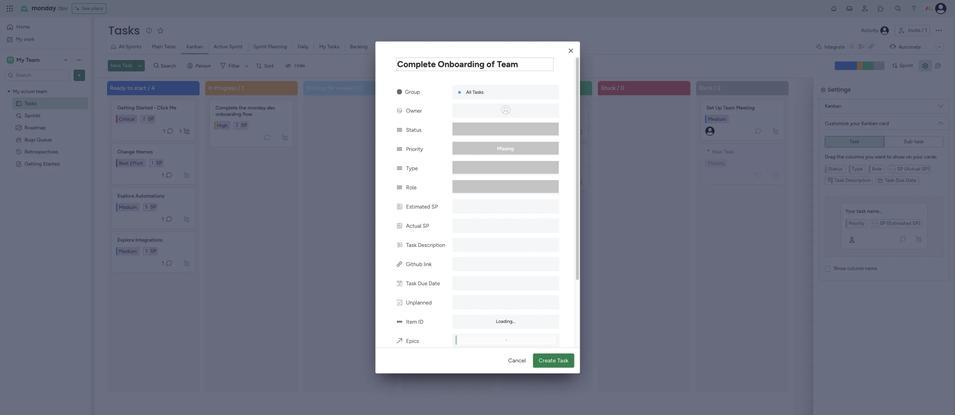 Task type: describe. For each thing, give the bounding box(es) containing it.
v2 status image for role
[[397, 185, 402, 191]]

filter
[[229, 63, 240, 69]]

card for sp
[[879, 120, 889, 126]]

getting for getting started - click me
[[117, 105, 135, 111]]

for
[[327, 84, 335, 91]]

management
[[546, 149, 576, 155]]

filter button
[[217, 60, 251, 72]]

show column name for sp
[[833, 266, 877, 272]]

sprint
[[532, 149, 545, 155]]

v2 long text column image
[[397, 242, 402, 249]]

customize your kanban card for (estimated sp)
[[824, 136, 888, 142]]

create
[[539, 358, 556, 364]]

invite
[[908, 27, 920, 33]]

see plans button
[[72, 3, 106, 14]]

cards: for sp
[[924, 154, 937, 160]]

1 sp for themes
[[151, 160, 162, 166]]

1 vertical spatial missing
[[708, 160, 725, 166]]

my work
[[16, 36, 35, 42]]

v2 board relation small image
[[397, 338, 402, 345]]

kanban button
[[181, 41, 208, 53]]

dialog containing cancel
[[375, 42, 580, 415]]

v2 checkbox image
[[397, 300, 402, 306]]

maria williams image
[[705, 126, 715, 136]]

flow
[[242, 111, 252, 117]]

name... for (estimated sp)
[[867, 224, 882, 230]]

dapulse integrations image
[[816, 44, 822, 50]]

m
[[8, 57, 12, 63]]

open for open the sprint management board
[[510, 149, 522, 155]]

done / 2
[[503, 84, 524, 91]]

sp (actual sp) for (estimated sp)
[[897, 181, 929, 187]]

team inside workspace selection "element"
[[26, 56, 40, 63]]

queue
[[37, 137, 52, 143]]

Search field
[[159, 61, 180, 71]]

list box containing my scrum team
[[0, 84, 91, 266]]

home
[[16, 24, 30, 30]]

tasks right public board image
[[25, 100, 37, 107]]

v2 search image
[[154, 62, 159, 70]]

0 horizontal spatial monday
[[32, 4, 56, 12]]

explore for explore integrations
[[117, 237, 134, 243]]

unplanned
[[406, 300, 432, 306]]

see plans
[[82, 5, 103, 11]]

v2 link column image
[[397, 261, 402, 268]]

role
[[406, 185, 416, 191]]

estimated
[[406, 204, 430, 210]]

bugs
[[25, 137, 36, 143]]

my for my tasks
[[319, 44, 326, 50]]

planning
[[268, 44, 287, 50]]

5 sp
[[145, 204, 156, 210]]

dapulse date column image
[[397, 281, 402, 287]]

monday for complete the monday dev onboarding flow
[[248, 105, 266, 111]]

3 sp
[[145, 248, 156, 254]]

my tasks
[[319, 44, 339, 50]]

2 vertical spatial task due date
[[406, 281, 440, 287]]

task description for sp
[[834, 177, 871, 183]]

create task button
[[533, 354, 574, 368]]

dapulse numbers column image
[[397, 223, 402, 229]]

owner
[[406, 108, 422, 114]]

medium for integrations
[[119, 248, 137, 254]]

my for my work
[[16, 36, 22, 42]]

columns for (estimated sp)
[[845, 169, 864, 175]]

up
[[715, 105, 722, 111]]

home button
[[4, 21, 76, 33]]

onboarding
[[216, 111, 241, 117]]

all for all tasks
[[466, 90, 471, 95]]

card for (estimated sp)
[[879, 136, 888, 142]]

show for (estimated sp)
[[893, 169, 904, 175]]

stuck
[[601, 84, 616, 91]]

backlog
[[350, 44, 368, 50]]

inbox image
[[846, 5, 853, 12]]

show for (estimated sp)
[[833, 281, 846, 287]]

deploy
[[427, 84, 445, 91]]

your task name... for (estimated sp)
[[845, 224, 882, 230]]

all for all sprints
[[119, 44, 124, 50]]

blank / 2
[[699, 84, 721, 91]]

date for (estimated sp)
[[905, 193, 916, 199]]

integrate
[[824, 44, 845, 50]]

review
[[336, 84, 353, 91]]

1 0 from the left
[[358, 84, 362, 91]]

dapulse numbers column image
[[397, 204, 402, 210]]

by
[[378, 44, 384, 50]]

name... for sp
[[867, 208, 882, 214]]

stuck / 0
[[601, 84, 624, 91]]

4
[[151, 84, 155, 91]]

sprints inside button
[[126, 44, 141, 50]]

by epic
[[378, 44, 395, 50]]

in
[[208, 84, 213, 91]]

all sprints button
[[108, 41, 147, 53]]

2 vertical spatial due
[[418, 281, 427, 287]]

sort button
[[253, 60, 278, 72]]

v2 status image for type
[[397, 165, 402, 172]]

main
[[152, 44, 163, 50]]

/ right blank
[[714, 84, 716, 91]]

column for sp
[[847, 266, 864, 272]]

/ right done
[[518, 84, 520, 91]]

github link
[[406, 261, 432, 268]]

on for sp
[[906, 154, 912, 160]]

in progress / 1
[[208, 84, 244, 91]]

all tasks
[[466, 90, 483, 95]]

description for (estimated sp)
[[845, 193, 871, 199]]

plans
[[91, 5, 103, 11]]

github
[[406, 261, 422, 268]]

click
[[157, 105, 168, 111]]

critical for /
[[511, 116, 527, 122]]

notifications image
[[830, 5, 837, 12]]

my team
[[16, 56, 40, 63]]

/ inside button
[[922, 27, 924, 33]]

meeting
[[736, 105, 755, 111]]

bugs queue
[[25, 137, 52, 143]]

waiting for review / 0
[[306, 84, 362, 91]]

2 sp for started
[[143, 116, 154, 122]]

to for (estimated sp)
[[887, 169, 891, 175]]

sub- for (estimated sp)
[[904, 154, 914, 160]]

sprint for sprint planning
[[253, 44, 267, 50]]

started for getting started - click me
[[136, 105, 153, 111]]

1 sp for a
[[535, 116, 546, 122]]

to inside row group
[[127, 84, 133, 91]]

row group containing ready to start
[[106, 81, 793, 415]]

getting started
[[25, 161, 60, 167]]

drag for sp
[[825, 154, 835, 160]]

list box for done / 2
[[504, 97, 588, 191]]

id
[[418, 319, 423, 325]]

tasks inside dialog
[[472, 90, 483, 95]]

getting for getting started
[[25, 161, 42, 167]]

on for (estimated sp)
[[906, 169, 911, 175]]

sprint button
[[889, 60, 916, 72]]

explore integrations
[[117, 237, 163, 243]]

0 vertical spatial missing
[[497, 146, 514, 152]]

invite / 1
[[908, 27, 927, 33]]

explore automations
[[117, 193, 164, 199]]

sub-task button for sp
[[884, 136, 943, 147]]

complete
[[216, 105, 238, 111]]

you for (estimated sp)
[[865, 169, 873, 175]]

started for getting started
[[43, 161, 60, 167]]

blank
[[699, 84, 713, 91]]

type
[[406, 165, 418, 172]]

sprint planning
[[253, 44, 287, 50]]

retrospectives
[[25, 149, 58, 155]]

item
[[406, 319, 417, 325]]

your task name... for sp
[[845, 208, 882, 214]]

automate
[[899, 44, 921, 50]]

epic
[[385, 44, 395, 50]]

loading...
[[496, 319, 515, 324]]

list box for blank / 2
[[700, 97, 784, 185]]

cancel button
[[502, 354, 531, 368]]

sprint for sprint
[[900, 63, 913, 69]]

/ left 4
[[148, 84, 150, 91]]

progress
[[214, 84, 237, 91]]

ready
[[110, 84, 126, 91]]

customize for (estimated sp)
[[824, 136, 848, 142]]

a
[[524, 105, 526, 111]]

v2 status image for priority
[[397, 146, 402, 153]]

waiting
[[306, 84, 326, 91]]

effort
[[130, 160, 143, 166]]

caret down image
[[7, 89, 10, 94]]

monday for open a monday dev account
[[527, 105, 546, 111]]

3
[[145, 248, 148, 254]]

daily
[[298, 44, 308, 50]]

2 vertical spatial task description
[[406, 242, 445, 249]]



Task type: vqa. For each thing, say whether or not it's contained in the screenshot.
- in the dialog
yes



Task type: locate. For each thing, give the bounding box(es) containing it.
0 vertical spatial explore
[[117, 193, 134, 199]]

apps image
[[877, 5, 884, 12]]

0 vertical spatial column
[[847, 266, 864, 272]]

your for (estimated sp)
[[845, 224, 855, 230]]

/ right progress
[[238, 84, 240, 91]]

select product image
[[6, 5, 14, 12]]

sprint down automate
[[900, 63, 913, 69]]

0 horizontal spatial dev
[[57, 4, 68, 12]]

0 vertical spatial task description
[[834, 177, 871, 183]]

date
[[906, 177, 916, 183], [905, 193, 916, 199], [428, 281, 440, 287]]

angle down image
[[138, 63, 142, 69]]

(estimated
[[887, 221, 911, 227], [887, 236, 911, 242]]

(actual for (estimated sp)
[[904, 181, 920, 187]]

monday up home button
[[32, 4, 56, 12]]

open the sprint management board
[[510, 149, 577, 161]]

my tasks button
[[314, 41, 345, 53]]

1 horizontal spatial sprints
[[126, 44, 141, 50]]

2
[[521, 84, 524, 91], [718, 84, 721, 91], [143, 116, 146, 122], [236, 122, 239, 128]]

team right up
[[723, 105, 735, 111]]

none field inside dialog
[[396, 58, 553, 71]]

1 horizontal spatial sprint
[[253, 44, 267, 50]]

team
[[36, 88, 47, 94]]

all right deploy
[[466, 90, 471, 95]]

tasks
[[108, 22, 140, 38], [327, 44, 339, 50], [472, 90, 483, 95], [25, 100, 37, 107]]

explore left integrations at the bottom of page
[[117, 237, 134, 243]]

(estimated sp)
[[886, 236, 920, 242]]

you
[[865, 154, 873, 160], [865, 169, 873, 175]]

1 vertical spatial show column name
[[833, 281, 877, 287]]

0 horizontal spatial -
[[154, 105, 156, 111]]

0 vertical spatial card
[[879, 120, 889, 126]]

1 v2 status image from the top
[[397, 127, 402, 133]]

1 vertical spatial column
[[847, 281, 863, 287]]

2 horizontal spatial 0
[[621, 84, 624, 91]]

2 vertical spatial description
[[418, 242, 445, 249]]

1 horizontal spatial 1 sp
[[535, 116, 546, 122]]

2 v2 status image from the top
[[397, 185, 402, 191]]

sort
[[264, 63, 274, 69]]

1 horizontal spatial all
[[466, 90, 471, 95]]

the inside complete the monday dev onboarding flow
[[239, 105, 246, 111]]

1 horizontal spatial 0
[[450, 84, 453, 91]]

0 vertical spatial drag
[[825, 154, 835, 160]]

started down "retrospectives"
[[43, 161, 60, 167]]

/ right deploy
[[446, 84, 448, 91]]

1 v2 status image from the top
[[397, 146, 402, 153]]

0 vertical spatial date
[[906, 177, 916, 183]]

name
[[865, 266, 877, 272], [864, 281, 877, 287]]

1 vertical spatial (actual
[[904, 181, 920, 187]]

missing
[[497, 146, 514, 152], [708, 160, 725, 166]]

- left "click"
[[154, 105, 156, 111]]

2 right blank
[[718, 84, 721, 91]]

medium for automations
[[119, 204, 137, 210]]

task due date for sp
[[885, 177, 916, 183]]

scrum
[[21, 88, 35, 94]]

v2 status image left "status"
[[397, 127, 402, 133]]

0 horizontal spatial all
[[119, 44, 124, 50]]

1 inside button
[[925, 27, 927, 33]]

the
[[239, 105, 246, 111], [524, 149, 531, 155], [837, 154, 844, 160], [836, 169, 844, 175]]

add to favorites image
[[157, 27, 164, 34]]

1 vertical spatial you
[[865, 169, 873, 175]]

main table button
[[147, 41, 181, 53]]

close image
[[569, 48, 573, 53]]

1 vertical spatial all
[[466, 90, 471, 95]]

show column name for (estimated sp)
[[833, 281, 877, 287]]

2 your from the top
[[845, 224, 855, 230]]

link
[[424, 261, 432, 268]]

settings for sp
[[828, 86, 851, 94]]

0 horizontal spatial started
[[43, 161, 60, 167]]

sprint left planning
[[253, 44, 267, 50]]

0 vertical spatial drag the columns you want to show on your cards:
[[825, 154, 937, 160]]

1 vertical spatial sprints
[[25, 113, 40, 119]]

2 down getting started - click me
[[143, 116, 146, 122]]

2 down onboarding at the top left of the page
[[236, 122, 239, 128]]

sprints down tasks field on the top
[[126, 44, 141, 50]]

v2 multiple person column image
[[397, 108, 402, 114]]

0 right deploy
[[450, 84, 453, 91]]

1 vertical spatial v2 status image
[[397, 165, 402, 172]]

task due date for (estimated sp)
[[884, 193, 916, 199]]

option
[[0, 85, 91, 86]]

team up search in workspace field
[[26, 56, 40, 63]]

sub-task for sp
[[904, 139, 924, 145]]

open inside "open the sprint management board"
[[510, 149, 522, 155]]

Tasks field
[[106, 22, 142, 38]]

1 vertical spatial want
[[874, 169, 885, 175]]

medium down 'explore automations'
[[119, 204, 137, 210]]

(actual
[[904, 166, 920, 172], [904, 181, 920, 187]]

1 vertical spatial show
[[893, 169, 904, 175]]

1 vertical spatial drag the columns you want to show on your cards:
[[824, 169, 937, 175]]

board
[[510, 155, 523, 161]]

1 horizontal spatial team
[[723, 105, 735, 111]]

due for (estimated sp)
[[895, 193, 904, 199]]

0 vertical spatial description
[[845, 177, 871, 183]]

explore left automations
[[117, 193, 134, 199]]

my
[[16, 36, 22, 42], [319, 44, 326, 50], [16, 56, 24, 63], [13, 88, 20, 94]]

settings
[[828, 86, 851, 94], [827, 97, 850, 105]]

0 vertical spatial sprints
[[126, 44, 141, 50]]

0 right review on the left of the page
[[358, 84, 362, 91]]

my inside "my tasks" 'button'
[[319, 44, 326, 50]]

0 vertical spatial show
[[893, 154, 905, 160]]

2 (estimated from the top
[[887, 236, 911, 242]]

item id
[[406, 319, 423, 325]]

kanban inside button
[[186, 44, 203, 50]]

start
[[134, 84, 146, 91]]

/ right review on the left of the page
[[355, 84, 357, 91]]

dev inside complete the monday dev onboarding flow
[[267, 105, 275, 111]]

medium down explore integrations
[[119, 248, 137, 254]]

description for sp
[[845, 177, 871, 183]]

5
[[145, 204, 148, 210]]

arrow down image
[[242, 62, 251, 70]]

1 sp down themes
[[151, 160, 162, 166]]

show for sp
[[833, 266, 846, 272]]

sprint inside button
[[253, 44, 267, 50]]

sprint inside "button"
[[900, 63, 913, 69]]

pending deploy / 0
[[404, 84, 453, 91]]

getting down ready to start / 4
[[117, 105, 135, 111]]

2 sp
[[143, 116, 154, 122], [236, 122, 247, 128]]

your for sp
[[845, 208, 855, 214]]

dev for open a monday dev account
[[547, 105, 555, 111]]

1 vertical spatial team
[[723, 105, 735, 111]]

0 vertical spatial name
[[865, 266, 877, 272]]

1 vertical spatial due
[[895, 193, 904, 199]]

due for sp
[[895, 177, 904, 183]]

0 vertical spatial settings
[[828, 86, 851, 94]]

customize your kanban card for sp
[[825, 120, 889, 126]]

sprint inside button
[[229, 44, 243, 50]]

roadmap
[[25, 125, 46, 131]]

2 0 from the left
[[450, 84, 453, 91]]

2 sub-task from the top
[[904, 154, 924, 160]]

/ right stuck
[[617, 84, 619, 91]]

drag the columns you want to show on your cards: for (estimated sp)
[[824, 169, 937, 175]]

2 right done
[[521, 84, 524, 91]]

autopilot image
[[890, 42, 896, 51]]

daily button
[[292, 41, 314, 53]]

my inside workspace selection "element"
[[16, 56, 24, 63]]

1 horizontal spatial getting
[[117, 105, 135, 111]]

active
[[214, 44, 228, 50]]

drag the columns you want to show on your cards:
[[825, 154, 937, 160], [824, 169, 937, 175]]

1 vertical spatial customize your kanban card
[[824, 136, 888, 142]]

name for (estimated sp)
[[864, 281, 877, 287]]

(estimated down the "sp (estimated sp)"
[[887, 236, 911, 242]]

2 v2 status image from the top
[[397, 165, 402, 172]]

1 vertical spatial card
[[879, 136, 888, 142]]

0 vertical spatial want
[[875, 154, 886, 160]]

1 vertical spatial task due date
[[884, 193, 916, 199]]

1 vertical spatial open
[[510, 149, 522, 155]]

best
[[119, 160, 129, 166]]

1 vertical spatial your
[[845, 224, 855, 230]]

1 vertical spatial started
[[43, 161, 60, 167]]

invite members image
[[861, 5, 869, 12]]

description inside dialog
[[418, 242, 445, 249]]

0 vertical spatial you
[[865, 154, 873, 160]]

best effort
[[119, 160, 143, 166]]

list box containing open a monday dev account
[[504, 97, 588, 191]]

sprint right active
[[229, 44, 243, 50]]

0 vertical spatial your task name...
[[845, 208, 882, 214]]

1 vertical spatial name
[[864, 281, 877, 287]]

my right the daily
[[319, 44, 326, 50]]

main content
[[94, 78, 955, 415]]

list box for ready to start / 4
[[111, 97, 195, 273]]

1 horizontal spatial missing
[[708, 160, 725, 166]]

status
[[406, 127, 421, 133]]

0 horizontal spatial critical
[[119, 116, 135, 122]]

me
[[169, 105, 176, 111]]

name for sp
[[865, 266, 877, 272]]

0 vertical spatial (actual
[[904, 166, 920, 172]]

missing up board
[[497, 146, 514, 152]]

0 vertical spatial due
[[895, 177, 904, 183]]

create task
[[539, 358, 568, 364]]

1 explore from the top
[[117, 193, 134, 199]]

(actual for sp
[[904, 166, 920, 172]]

columns for sp
[[845, 154, 864, 160]]

customize
[[825, 120, 849, 126], [824, 136, 848, 142]]

critical down getting started - click me
[[119, 116, 135, 122]]

collapse board header image
[[937, 44, 943, 50]]

sprints up roadmap
[[25, 113, 40, 119]]

task
[[122, 63, 132, 69], [834, 177, 844, 183], [885, 177, 894, 183], [834, 193, 844, 199], [884, 193, 894, 199], [406, 242, 416, 249], [406, 281, 416, 287], [557, 358, 568, 364]]

0 vertical spatial started
[[136, 105, 153, 111]]

drag the columns you want to show on your cards: for sp
[[825, 154, 937, 160]]

person
[[196, 63, 211, 69]]

1 vertical spatial (estimated
[[887, 236, 911, 242]]

themes
[[136, 149, 153, 155]]

want
[[875, 154, 886, 160], [874, 169, 885, 175]]

dialog
[[375, 42, 580, 415]]

sub- for sp
[[904, 139, 915, 145]]

cancel
[[508, 358, 526, 364]]

workspace selection element
[[7, 56, 41, 64]]

tasks inside 'button'
[[327, 44, 339, 50]]

settings for (estimated sp)
[[827, 97, 850, 105]]

1 vertical spatial settings
[[827, 97, 850, 105]]

monday inside complete the monday dev onboarding flow
[[248, 105, 266, 111]]

want for sp
[[875, 154, 886, 160]]

0 horizontal spatial getting
[[25, 161, 42, 167]]

person button
[[184, 60, 215, 72]]

cards: for (estimated sp)
[[924, 169, 937, 175]]

search everything image
[[895, 5, 902, 12]]

you for sp
[[865, 154, 873, 160]]

missing down maria williams image
[[708, 160, 725, 166]]

2 critical from the left
[[511, 116, 527, 122]]

0 vertical spatial v2 status image
[[397, 146, 402, 153]]

new task
[[111, 63, 132, 69]]

main content containing settings
[[94, 78, 955, 415]]

integrations
[[135, 237, 163, 243]]

v2 sun image
[[397, 89, 402, 95]]

2 sp down flow on the top left of page
[[236, 122, 247, 128]]

sub-task for (estimated sp)
[[904, 154, 924, 160]]

2 open from the top
[[510, 149, 522, 155]]

to for sp
[[887, 154, 892, 160]]

1 vertical spatial -
[[505, 337, 507, 343]]

0 horizontal spatial 0
[[358, 84, 362, 91]]

2 sub-task button from the top
[[884, 151, 943, 163]]

Search in workspace field
[[15, 71, 59, 79]]

sp (estimated sp)
[[880, 221, 920, 227]]

v2 status image left 'role'
[[397, 185, 402, 191]]

show
[[833, 266, 846, 272], [833, 281, 846, 287]]

my inside list box
[[13, 88, 20, 94]]

0 horizontal spatial sprints
[[25, 113, 40, 119]]

0 vertical spatial team
[[26, 56, 40, 63]]

sub-task button for (estimated sp)
[[884, 151, 943, 163]]

1 vertical spatial sp (actual sp)
[[897, 181, 929, 187]]

my for my scrum team
[[13, 88, 20, 94]]

0 vertical spatial medium
[[708, 116, 726, 122]]

0 vertical spatial sub-task
[[904, 139, 924, 145]]

set up team meeting
[[706, 105, 755, 111]]

open for open a monday dev account
[[510, 105, 522, 111]]

monday up flow on the top left of page
[[248, 105, 266, 111]]

0 horizontal spatial 2 sp
[[143, 116, 154, 122]]

public board image
[[15, 100, 22, 107]]

my right 'workspace' icon
[[16, 56, 24, 63]]

v2 status image left priority
[[397, 146, 402, 153]]

change themes
[[117, 149, 153, 155]]

1 vertical spatial cards:
[[924, 169, 937, 175]]

0 vertical spatial -
[[154, 105, 156, 111]]

1 vertical spatial date
[[905, 193, 916, 199]]

tasks left backlog
[[327, 44, 339, 50]]

v2 status image
[[397, 146, 402, 153], [397, 165, 402, 172]]

0 vertical spatial all
[[119, 44, 124, 50]]

want for (estimated sp)
[[874, 169, 885, 175]]

0 vertical spatial (estimated
[[887, 221, 911, 227]]

3 0 from the left
[[621, 84, 624, 91]]

0 vertical spatial sp (actual sp)
[[897, 166, 929, 172]]

date inside dialog
[[428, 281, 440, 287]]

sp (actual sp)
[[897, 166, 929, 172], [897, 181, 929, 187]]

0 vertical spatial sub-
[[904, 139, 915, 145]]

1 vertical spatial sub-task
[[904, 154, 924, 160]]

1 vertical spatial drag
[[824, 169, 835, 175]]

row group
[[106, 81, 793, 415]]

show for sp
[[893, 154, 905, 160]]

automations
[[135, 193, 164, 199]]

the inside "open the sprint management board"
[[524, 149, 531, 155]]

workspace image
[[7, 56, 14, 64]]

dev for complete the monday dev onboarding flow
[[267, 105, 275, 111]]

getting right public board icon
[[25, 161, 42, 167]]

backlog button
[[345, 41, 373, 53]]

tasks left done
[[472, 90, 483, 95]]

v2 pulse id image
[[397, 319, 402, 325]]

explore for explore automations
[[117, 193, 134, 199]]

open up board
[[510, 149, 522, 155]]

1 vertical spatial to
[[887, 154, 892, 160]]

actual
[[406, 223, 421, 229]]

task description for (estimated sp)
[[834, 193, 871, 199]]

2 sub- from the top
[[904, 154, 914, 160]]

all down tasks field on the top
[[119, 44, 124, 50]]

1 vertical spatial 1 sp
[[151, 160, 162, 166]]

critical down a
[[511, 116, 527, 122]]

list box containing set up team meeting
[[700, 97, 784, 185]]

0 vertical spatial customize
[[825, 120, 849, 126]]

activity button
[[858, 25, 892, 36]]

sprint planning button
[[248, 41, 292, 53]]

/ right 'invite'
[[922, 27, 924, 33]]

None field
[[396, 58, 553, 71]]

new task button
[[108, 60, 135, 72]]

kanban
[[186, 44, 203, 50], [825, 103, 841, 109], [824, 118, 841, 124], [861, 120, 878, 126], [861, 136, 877, 142]]

monday right a
[[527, 105, 546, 111]]

list box
[[0, 84, 91, 266], [111, 97, 195, 273], [504, 97, 588, 191], [700, 97, 784, 185]]

2 vertical spatial medium
[[119, 248, 137, 254]]

2 sp for the
[[236, 122, 247, 128]]

medium down up
[[708, 116, 726, 122]]

tasks up all sprints button
[[108, 22, 140, 38]]

sp (actual sp) for sp
[[897, 166, 929, 172]]

1 vertical spatial show
[[833, 281, 846, 287]]

0 right stuck
[[621, 84, 624, 91]]

1 vertical spatial getting
[[25, 161, 42, 167]]

1 open from the top
[[510, 105, 522, 111]]

activity
[[861, 27, 879, 33]]

/
[[922, 27, 924, 33], [148, 84, 150, 91], [238, 84, 240, 91], [355, 84, 357, 91], [446, 84, 448, 91], [518, 84, 520, 91], [617, 84, 619, 91], [714, 84, 716, 91]]

0
[[358, 84, 362, 91], [450, 84, 453, 91], [621, 84, 624, 91]]

my left work
[[16, 36, 22, 42]]

0 horizontal spatial sprint
[[229, 44, 243, 50]]

task due date
[[885, 177, 916, 183], [884, 193, 916, 199], [406, 281, 440, 287]]

work
[[24, 36, 35, 42]]

my scrum team
[[13, 88, 47, 94]]

1 vertical spatial medium
[[119, 204, 137, 210]]

0 vertical spatial open
[[510, 105, 522, 111]]

1 horizontal spatial dev
[[267, 105, 275, 111]]

1 vertical spatial description
[[845, 193, 871, 199]]

2 explore from the top
[[117, 237, 134, 243]]

2 sp down getting started - click me
[[143, 116, 154, 122]]

- down loading...
[[505, 337, 507, 343]]

estimated sp
[[406, 204, 438, 210]]

1 your task name... from the top
[[845, 208, 882, 214]]

v2 status image left the type
[[397, 165, 402, 172]]

group
[[405, 89, 420, 95]]

public board image
[[15, 161, 22, 167]]

drag for (estimated sp)
[[824, 169, 835, 175]]

1 vertical spatial 2 sp
[[236, 122, 247, 128]]

my for my team
[[16, 56, 24, 63]]

sub-task
[[904, 139, 924, 145], [904, 154, 924, 160]]

1 vertical spatial sub-
[[904, 154, 914, 160]]

2 horizontal spatial sprint
[[900, 63, 913, 69]]

1 critical from the left
[[119, 116, 135, 122]]

1 sp down the open a monday dev account
[[535, 116, 546, 122]]

to
[[127, 84, 133, 91], [887, 154, 892, 160], [887, 169, 891, 175]]

(estimated up '(estimated sp)'
[[887, 221, 911, 227]]

2 your task name... from the top
[[845, 224, 882, 230]]

by epic button
[[373, 41, 400, 53]]

account
[[556, 105, 575, 111]]

list box containing getting started - click me
[[111, 97, 195, 273]]

critical for to
[[119, 116, 135, 122]]

2 vertical spatial to
[[887, 169, 891, 175]]

2 vertical spatial date
[[428, 281, 440, 287]]

column for (estimated sp)
[[847, 281, 863, 287]]

sprints
[[126, 44, 141, 50], [25, 113, 40, 119]]

1 horizontal spatial -
[[505, 337, 507, 343]]

0 vertical spatial cards:
[[924, 154, 937, 160]]

v2 status image for status
[[397, 127, 402, 133]]

all inside button
[[119, 44, 124, 50]]

1 sub- from the top
[[904, 139, 915, 145]]

show board description image
[[145, 27, 153, 34]]

sp
[[148, 116, 154, 122], [540, 116, 546, 122], [241, 122, 247, 128], [156, 160, 162, 166], [897, 166, 903, 172], [897, 181, 903, 187], [431, 204, 438, 210], [150, 204, 156, 210], [880, 221, 886, 227], [422, 223, 429, 229], [150, 248, 156, 254]]

card
[[879, 120, 889, 126], [879, 136, 888, 142]]

v2 status image
[[397, 127, 402, 133], [397, 185, 402, 191]]

maria williams image
[[935, 3, 946, 14]]

1 (estimated from the top
[[887, 221, 911, 227]]

all inside dialog
[[466, 90, 471, 95]]

customize for sp
[[825, 120, 849, 126]]

my right "caret down" 'icon'
[[13, 88, 20, 94]]

1 vertical spatial on
[[906, 169, 911, 175]]

0 horizontal spatial missing
[[497, 146, 514, 152]]

column
[[847, 266, 864, 272], [847, 281, 863, 287]]

1 vertical spatial sub-task button
[[884, 151, 943, 163]]

sp)
[[922, 166, 929, 172], [921, 181, 929, 187], [912, 221, 920, 227], [912, 236, 920, 242]]

date for sp
[[906, 177, 916, 183]]

2 horizontal spatial dev
[[547, 105, 555, 111]]

1 vertical spatial name...
[[867, 224, 882, 230]]

1 sub-task button from the top
[[884, 136, 943, 147]]

1 your from the top
[[845, 208, 855, 214]]

help image
[[910, 5, 917, 12]]

sub-
[[904, 139, 915, 145], [904, 154, 914, 160]]

0 horizontal spatial team
[[26, 56, 40, 63]]

1 sub-task from the top
[[904, 139, 924, 145]]

table
[[164, 44, 176, 50]]

columns
[[845, 154, 864, 160], [845, 169, 864, 175]]

my inside my work button
[[16, 36, 22, 42]]

high
[[217, 122, 228, 128]]

open left a
[[510, 105, 522, 111]]

your
[[850, 120, 860, 126], [850, 136, 860, 142], [913, 154, 923, 160], [913, 169, 922, 175]]

started left "click"
[[136, 105, 153, 111]]

show
[[893, 154, 905, 160], [893, 169, 904, 175]]

complete the monday dev onboarding flow
[[216, 105, 276, 117]]

task
[[915, 139, 924, 145], [914, 154, 924, 160], [857, 208, 866, 214], [856, 224, 866, 230]]



